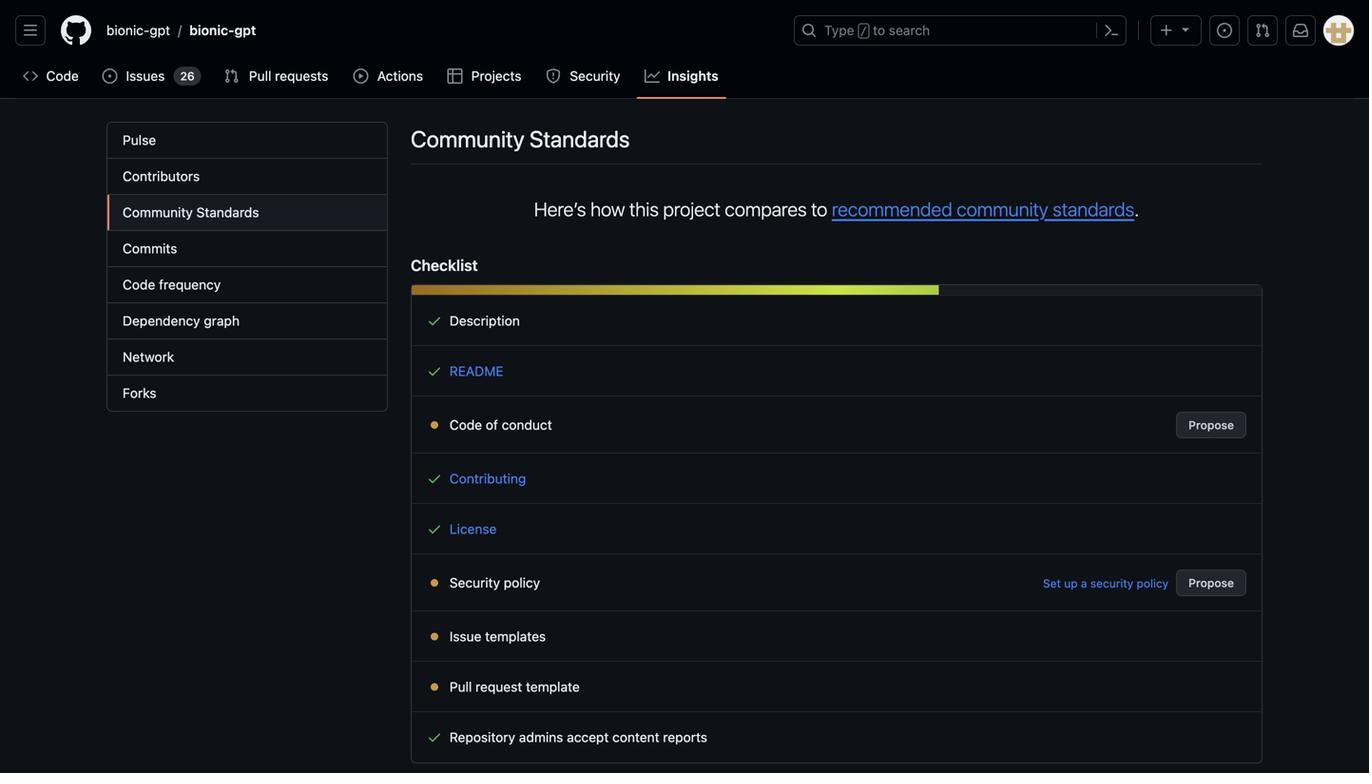 Task type: locate. For each thing, give the bounding box(es) containing it.
set up a security policy
[[1044, 577, 1169, 590]]

recommended community standards link
[[832, 198, 1135, 220]]

code left of at left
[[450, 417, 482, 433]]

bionic-gpt link
[[99, 15, 178, 46], [182, 15, 264, 46]]

list
[[99, 15, 783, 46]]

standards
[[530, 126, 630, 152], [197, 205, 259, 220]]

gpt
[[150, 22, 170, 38], [235, 22, 256, 38]]

issue opened image
[[1218, 23, 1233, 38]]

1 gpt from the left
[[150, 22, 170, 38]]

actions
[[377, 68, 423, 84]]

forks link
[[108, 376, 387, 411]]

command palette image
[[1105, 23, 1120, 38]]

table image
[[447, 68, 463, 84]]

projects link
[[440, 62, 531, 90]]

not added yet image left "issue"
[[427, 629, 442, 645]]

bionic- up git pull request image
[[189, 22, 235, 38]]

1 horizontal spatial bionic-
[[189, 22, 235, 38]]

4 added image from the top
[[427, 522, 442, 537]]

pull request template
[[446, 679, 580, 695]]

0 horizontal spatial bionic-
[[107, 22, 150, 38]]

0 horizontal spatial security
[[450, 575, 500, 591]]

to left search
[[873, 22, 886, 38]]

code down commits
[[123, 277, 155, 293]]

community standards down contributors
[[123, 205, 259, 220]]

code right code icon
[[46, 68, 79, 84]]

0 vertical spatial standards
[[530, 126, 630, 152]]

dependency graph link
[[108, 303, 387, 340]]

not added yet image for issue templates
[[427, 629, 442, 645]]

code
[[46, 68, 79, 84], [123, 277, 155, 293], [450, 417, 482, 433]]

0 horizontal spatial standards
[[197, 205, 259, 220]]

/ up 26
[[178, 22, 182, 38]]

1 vertical spatial community standards
[[123, 205, 259, 220]]

/
[[178, 22, 182, 38], [861, 25, 868, 38]]

community down the 'table' image
[[411, 126, 525, 152]]

not added yet image for security policy
[[427, 576, 442, 591]]

security for security
[[570, 68, 621, 84]]

1 horizontal spatial gpt
[[235, 22, 256, 38]]

added image left readme
[[427, 364, 442, 379]]

security link
[[538, 62, 630, 90]]

not added yet image left of at left
[[427, 418, 442, 433]]

policy right security
[[1137, 577, 1169, 590]]

1 added image from the top
[[427, 313, 442, 329]]

standards
[[1053, 198, 1135, 220]]

2 not added yet image from the top
[[427, 680, 442, 695]]

0 horizontal spatial to
[[812, 198, 828, 220]]

commits
[[123, 241, 177, 256]]

repository admins accept content reports
[[446, 730, 708, 745]]

request
[[476, 679, 523, 695]]

0 horizontal spatial /
[[178, 22, 182, 38]]

0 horizontal spatial pull
[[249, 68, 272, 84]]

1 vertical spatial code
[[123, 277, 155, 293]]

/ right type
[[861, 25, 868, 38]]

0 vertical spatial community
[[411, 126, 525, 152]]

1 horizontal spatial to
[[873, 22, 886, 38]]

a
[[1082, 577, 1088, 590]]

code for code frequency
[[123, 277, 155, 293]]

2 horizontal spatial code
[[450, 417, 482, 433]]

added image left contributing in the left of the page
[[427, 471, 442, 487]]

added image left 'description'
[[427, 313, 442, 329]]

1 vertical spatial not added yet image
[[427, 680, 442, 695]]

gpt up issues
[[150, 22, 170, 38]]

not added yet image for code of conduct
[[427, 418, 442, 433]]

1 not added yet image from the top
[[427, 418, 442, 433]]

security
[[570, 68, 621, 84], [450, 575, 500, 591]]

2 vertical spatial code
[[450, 417, 482, 433]]

0 vertical spatial pull
[[249, 68, 272, 84]]

standards down security link
[[530, 126, 630, 152]]

1 vertical spatial security
[[450, 575, 500, 591]]

play image
[[353, 68, 369, 84]]

how
[[591, 198, 625, 220]]

type / to search
[[825, 22, 931, 38]]

template
[[526, 679, 580, 695]]

readme
[[450, 363, 504, 379]]

0 horizontal spatial bionic-gpt link
[[99, 15, 178, 46]]

added image
[[427, 313, 442, 329], [427, 364, 442, 379], [427, 471, 442, 487], [427, 522, 442, 537], [427, 730, 442, 745]]

community standards
[[411, 126, 630, 152], [123, 205, 259, 220]]

accept
[[567, 730, 609, 745]]

1 horizontal spatial code
[[123, 277, 155, 293]]

not added yet image left 'request'
[[427, 680, 442, 695]]

commits link
[[108, 231, 387, 267]]

conduct
[[502, 417, 552, 433]]

admins
[[519, 730, 564, 745]]

0 horizontal spatial code
[[46, 68, 79, 84]]

license
[[450, 521, 497, 537]]

3 added image from the top
[[427, 471, 442, 487]]

issue templates
[[446, 629, 546, 645]]

0 vertical spatial not added yet image
[[427, 576, 442, 591]]

2 bionic-gpt link from the left
[[182, 15, 264, 46]]

0 vertical spatial security
[[570, 68, 621, 84]]

shield image
[[546, 68, 561, 84]]

None submit
[[1177, 570, 1247, 597]]

project
[[664, 198, 721, 220]]

pull requests link
[[217, 62, 338, 90]]

1 vertical spatial standards
[[197, 205, 259, 220]]

2 bionic- from the left
[[189, 22, 235, 38]]

community standards down projects
[[411, 126, 630, 152]]

standards down contributors link
[[197, 205, 259, 220]]

0 horizontal spatial gpt
[[150, 22, 170, 38]]

bionic-gpt link up issues
[[99, 15, 178, 46]]

0 horizontal spatial community
[[123, 205, 193, 220]]

1 horizontal spatial bionic-gpt link
[[182, 15, 264, 46]]

1 horizontal spatial /
[[861, 25, 868, 38]]

0 vertical spatial to
[[873, 22, 886, 38]]

not added yet image
[[427, 418, 442, 433], [427, 629, 442, 645]]

added image left license
[[427, 522, 442, 537]]

network
[[123, 349, 174, 365]]

pull
[[249, 68, 272, 84], [450, 679, 472, 695]]

1 horizontal spatial policy
[[1137, 577, 1169, 590]]

pull right git pull request image
[[249, 68, 272, 84]]

community
[[411, 126, 525, 152], [123, 205, 193, 220]]

added image for readme
[[427, 364, 442, 379]]

1 not added yet image from the top
[[427, 576, 442, 591]]

community down contributors
[[123, 205, 193, 220]]

pulse
[[123, 132, 156, 148]]

reports
[[663, 730, 708, 745]]

2 not added yet image from the top
[[427, 629, 442, 645]]

0 horizontal spatial community standards
[[123, 205, 259, 220]]

policy
[[504, 575, 541, 591], [1137, 577, 1169, 590]]

compares
[[725, 198, 807, 220]]

templates
[[485, 629, 546, 645]]

not added yet image left security policy
[[427, 576, 442, 591]]

gpt up git pull request image
[[235, 22, 256, 38]]

to
[[873, 22, 886, 38], [812, 198, 828, 220]]

1 vertical spatial community
[[123, 205, 193, 220]]

2 added image from the top
[[427, 364, 442, 379]]

license link
[[450, 521, 497, 537]]

0 vertical spatial code
[[46, 68, 79, 84]]

5 added image from the top
[[427, 730, 442, 745]]

git pull request image
[[224, 68, 239, 84]]

1 vertical spatial not added yet image
[[427, 629, 442, 645]]

security for security policy
[[450, 575, 500, 591]]

bionic-
[[107, 22, 150, 38], [189, 22, 235, 38]]

1 vertical spatial pull
[[450, 679, 472, 695]]

1 horizontal spatial security
[[570, 68, 621, 84]]

1 horizontal spatial pull
[[450, 679, 472, 695]]

code inside 'link'
[[123, 277, 155, 293]]

to right compares
[[812, 198, 828, 220]]

insights
[[668, 68, 719, 84]]

issue opened image
[[102, 68, 117, 84]]

policy up templates
[[504, 575, 541, 591]]

0 vertical spatial community standards
[[411, 126, 630, 152]]

pull left 'request'
[[450, 679, 472, 695]]

bionic- up issues
[[107, 22, 150, 38]]

community standards link
[[108, 195, 387, 231]]

code frequency link
[[108, 267, 387, 303]]

0 vertical spatial not added yet image
[[427, 418, 442, 433]]

git pull request image
[[1256, 23, 1271, 38]]

security down license
[[450, 575, 500, 591]]

1 bionic-gpt link from the left
[[99, 15, 178, 46]]

security right 'shield' icon
[[570, 68, 621, 84]]

not added yet image
[[427, 576, 442, 591], [427, 680, 442, 695]]

added image left repository
[[427, 730, 442, 745]]

bionic-gpt link up git pull request image
[[182, 15, 264, 46]]



Task type: vqa. For each thing, say whether or not it's contained in the screenshot.
the bottommost Standards
yes



Task type: describe. For each thing, give the bounding box(es) containing it.
policy inside set up a security policy link
[[1137, 577, 1169, 590]]

code image
[[23, 68, 38, 84]]

1 horizontal spatial community standards
[[411, 126, 630, 152]]

.
[[1135, 198, 1140, 220]]

security policy
[[446, 575, 541, 591]]

1 bionic- from the left
[[107, 22, 150, 38]]

1 horizontal spatial community
[[411, 126, 525, 152]]

2 gpt from the left
[[235, 22, 256, 38]]

propose
[[1189, 419, 1235, 432]]

this
[[630, 198, 659, 220]]

requests
[[275, 68, 329, 84]]

community standards inside insights element
[[123, 205, 259, 220]]

network link
[[108, 340, 387, 376]]

plus image
[[1160, 23, 1175, 38]]

set up a security policy link
[[1044, 575, 1169, 592]]

description
[[446, 313, 520, 329]]

of
[[486, 417, 498, 433]]

dependency graph
[[123, 313, 240, 329]]

standards inside insights element
[[197, 205, 259, 220]]

graph image
[[645, 68, 660, 84]]

repository
[[450, 730, 516, 745]]

code link
[[15, 62, 87, 90]]

contributing
[[450, 471, 526, 487]]

not added yet image for pull request template
[[427, 680, 442, 695]]

contributing link
[[450, 471, 526, 487]]

type
[[825, 22, 855, 38]]

search
[[889, 22, 931, 38]]

list containing bionic-gpt / bionic-gpt
[[99, 15, 783, 46]]

forks
[[123, 385, 157, 401]]

homepage image
[[61, 15, 91, 46]]

/ inside type / to search
[[861, 25, 868, 38]]

security
[[1091, 577, 1134, 590]]

triangle down image
[[1179, 21, 1194, 37]]

pull requests
[[249, 68, 329, 84]]

bionic-gpt / bionic-gpt
[[107, 22, 256, 38]]

propose link
[[1177, 412, 1247, 439]]

notifications image
[[1294, 23, 1309, 38]]

pulse link
[[108, 123, 387, 159]]

pull for pull request template
[[450, 679, 472, 695]]

community
[[957, 198, 1049, 220]]

1 vertical spatial to
[[812, 198, 828, 220]]

contributors
[[123, 168, 200, 184]]

26
[[180, 69, 195, 83]]

set
[[1044, 577, 1062, 590]]

projects
[[472, 68, 522, 84]]

community inside 'community standards' link
[[123, 205, 193, 220]]

insights link
[[637, 62, 727, 90]]

here's
[[535, 198, 586, 220]]

content
[[613, 730, 660, 745]]

frequency
[[159, 277, 221, 293]]

pull for pull requests
[[249, 68, 272, 84]]

dependency
[[123, 313, 200, 329]]

issue
[[450, 629, 482, 645]]

readme link
[[450, 363, 504, 379]]

added image for contributing
[[427, 471, 442, 487]]

code for code
[[46, 68, 79, 84]]

0 horizontal spatial policy
[[504, 575, 541, 591]]

recommended
[[832, 198, 953, 220]]

added image for license
[[427, 522, 442, 537]]

up
[[1065, 577, 1078, 590]]

code of conduct
[[446, 417, 552, 433]]

here's how this project compares to recommended community standards .
[[535, 198, 1140, 220]]

/ inside 'bionic-gpt / bionic-gpt'
[[178, 22, 182, 38]]

actions link
[[346, 62, 432, 90]]

issues
[[126, 68, 165, 84]]

contributors link
[[108, 159, 387, 195]]

1 horizontal spatial standards
[[530, 126, 630, 152]]

checklist
[[411, 256, 478, 274]]

code for code of conduct
[[450, 417, 482, 433]]

graph
[[204, 313, 240, 329]]

code frequency
[[123, 277, 221, 293]]

insights element
[[107, 122, 388, 412]]



